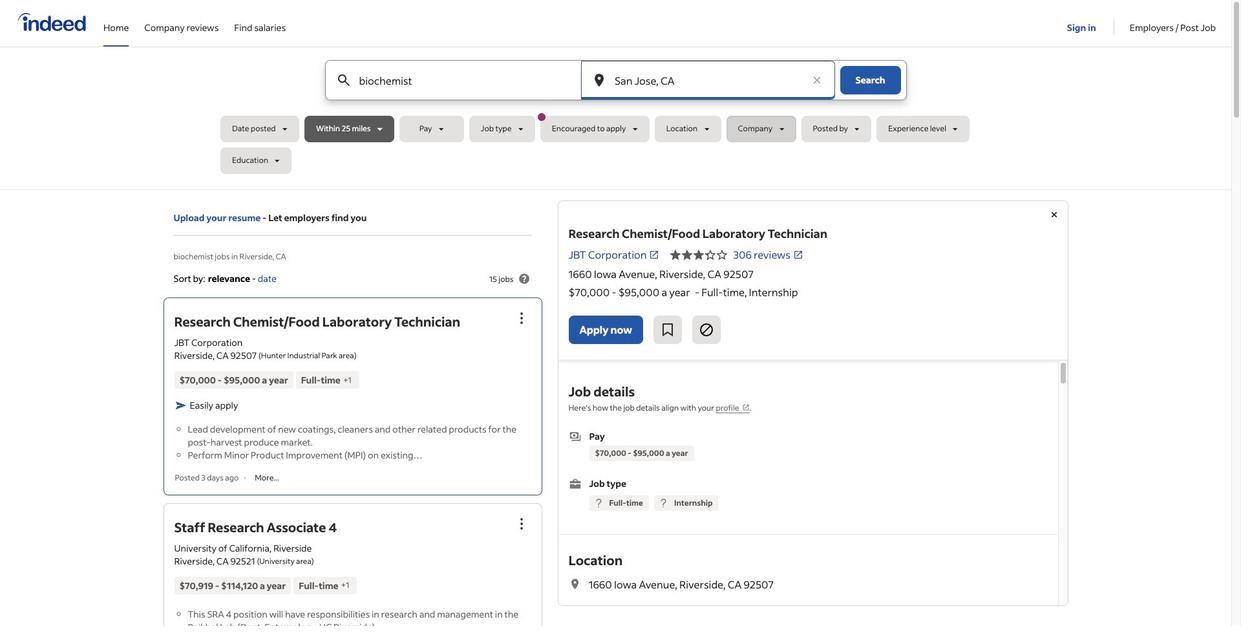 Task type: describe. For each thing, give the bounding box(es) containing it.
2 missing qualification image from the left
[[658, 497, 669, 509]]

close job details image
[[1047, 207, 1062, 223]]

job actions for staff research associate 4 is collapsed image
[[514, 516, 529, 531]]

Edit location text field
[[613, 61, 804, 100]]

help icon image
[[517, 271, 532, 287]]

3.2 out of 5 stars. link to 306 reviews company ratings (opens in a new tab) image
[[794, 250, 804, 260]]

3.2 out of 5 stars image
[[670, 247, 729, 263]]

jbt corporation (opens in a new tab) image
[[650, 250, 660, 260]]

1 missing qualification image from the left
[[593, 497, 604, 509]]



Task type: locate. For each thing, give the bounding box(es) containing it.
job actions for research chemist/food laboratory technician is collapsed image
[[514, 311, 529, 326]]

clear location input image
[[811, 74, 824, 87]]

1 horizontal spatial missing qualification image
[[658, 497, 669, 509]]

None search field
[[221, 60, 1012, 179]]

job preferences (opens in a new window) image
[[742, 404, 750, 411]]

not interested image
[[699, 322, 715, 338]]

missing qualification image
[[593, 497, 604, 509], [658, 497, 669, 509]]

save this job image
[[660, 322, 676, 338]]

0 horizontal spatial missing qualification image
[[593, 497, 604, 509]]

search: Job title, keywords, or company text field
[[357, 61, 559, 100]]



Task type: vqa. For each thing, say whether or not it's contained in the screenshot.
JBT Corporation (opens in a new tab) image
yes



